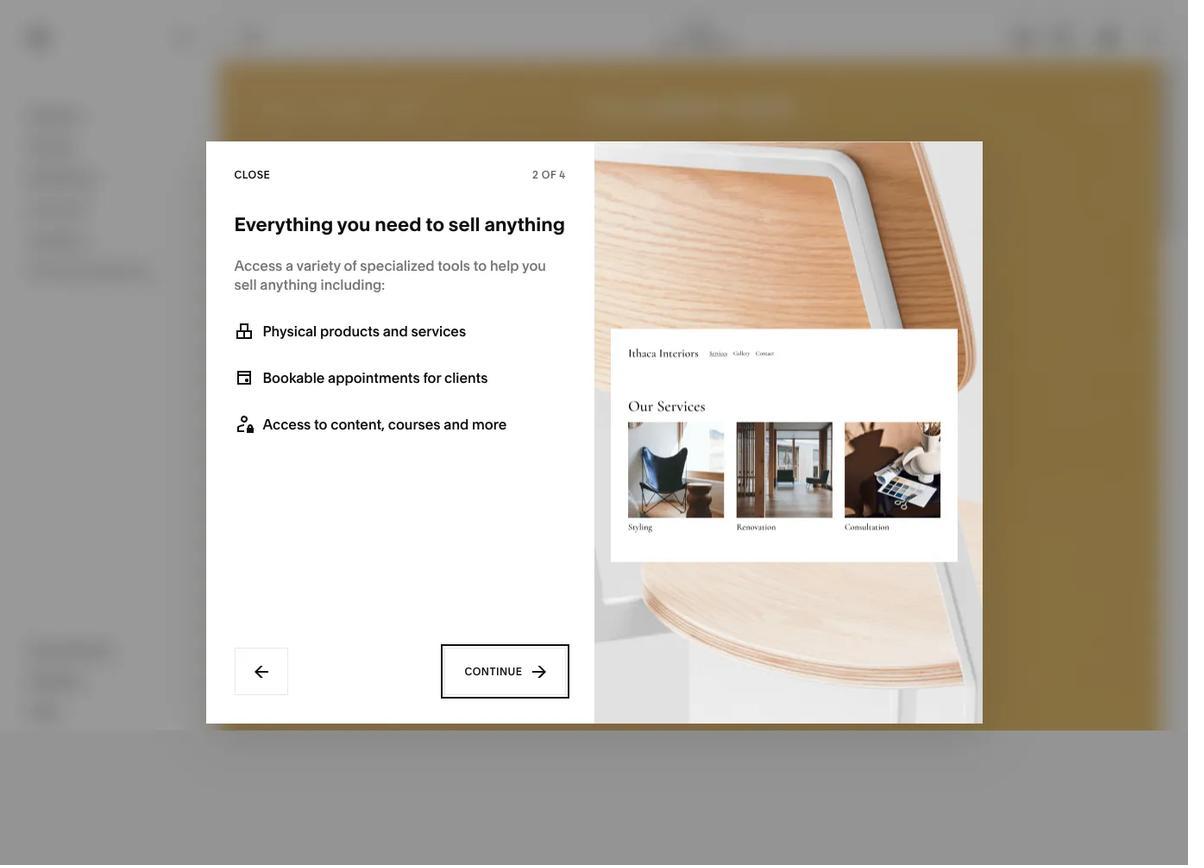 Task type: describe. For each thing, give the bounding box(es) containing it.
services
[[411, 323, 466, 340]]

library
[[69, 641, 115, 658]]

courses
[[388, 416, 441, 433]]

sell inside the access a variety of specialized tools to help you sell anything including:
[[234, 276, 257, 293]]

analytics link
[[28, 230, 192, 251]]

more
[[472, 416, 507, 433]]

·
[[684, 38, 687, 50]]

help
[[490, 257, 519, 274]]

marketing link
[[28, 168, 192, 189]]

published
[[689, 38, 739, 50]]

content,
[[331, 416, 385, 433]]

including:
[[321, 276, 385, 293]]

2 of 4
[[533, 168, 566, 181]]

selling link
[[28, 137, 192, 158]]

asset library link
[[28, 640, 192, 661]]

continue
[[465, 665, 523, 678]]

close button
[[234, 159, 270, 190]]

2
[[533, 168, 539, 181]]

everything
[[234, 213, 333, 236]]

1 horizontal spatial sell
[[449, 213, 480, 236]]

access for access to content, courses and more
[[263, 416, 311, 433]]

0 vertical spatial to
[[426, 213, 444, 236]]

access to content, courses and more
[[263, 416, 507, 433]]

0 horizontal spatial and
[[383, 323, 408, 340]]

edit button
[[229, 22, 276, 54]]

a
[[286, 257, 294, 274]]

page
[[657, 38, 682, 50]]

bookable
[[263, 369, 325, 387]]

1 horizontal spatial anything
[[484, 213, 565, 236]]

you inside the access a variety of specialized tools to help you sell anything including:
[[522, 257, 546, 274]]

tools
[[438, 257, 470, 274]]

acuity scheduling link
[[28, 261, 192, 282]]

appointments
[[328, 369, 420, 387]]



Task type: vqa. For each thing, say whether or not it's contained in the screenshot.
The Edit button
yes



Task type: locate. For each thing, give the bounding box(es) containing it.
settings link
[[28, 671, 192, 692]]

contacts
[[28, 200, 88, 217]]

1 vertical spatial of
[[344, 257, 357, 274]]

of inside the access a variety of specialized tools to help you sell anything including:
[[344, 257, 357, 274]]

0 vertical spatial of
[[542, 168, 557, 181]]

help
[[28, 703, 59, 720]]

variety
[[297, 257, 341, 274]]

you
[[337, 213, 371, 236], [522, 257, 546, 274]]

1 horizontal spatial you
[[522, 257, 546, 274]]

0 vertical spatial you
[[337, 213, 371, 236]]

sell up tools
[[449, 213, 480, 236]]

1 vertical spatial you
[[522, 257, 546, 274]]

and left more
[[444, 416, 469, 433]]

0 horizontal spatial you
[[337, 213, 371, 236]]

0 horizontal spatial of
[[344, 257, 357, 274]]

bookable appointments for clients
[[263, 369, 488, 387]]

selling
[[28, 138, 73, 155]]

of
[[542, 168, 557, 181], [344, 257, 357, 274]]

you left need
[[337, 213, 371, 236]]

continue button
[[445, 648, 566, 696]]

asset library
[[28, 641, 115, 658]]

clients
[[444, 369, 488, 387]]

everything you need to sell anything
[[234, 213, 565, 236]]

0 vertical spatial anything
[[484, 213, 565, 236]]

1 horizontal spatial of
[[542, 168, 557, 181]]

anything down a
[[260, 276, 317, 293]]

close
[[234, 168, 270, 181]]

physical products and services
[[263, 323, 466, 340]]

1 horizontal spatial and
[[444, 416, 469, 433]]

tab list
[[1003, 24, 1082, 51]]

0 vertical spatial access
[[234, 257, 282, 274]]

contacts link
[[28, 199, 192, 220]]

and left services
[[383, 323, 408, 340]]

you right "help"
[[522, 257, 546, 274]]

home
[[683, 24, 713, 37]]

asset
[[28, 641, 66, 658]]

of up including:
[[344, 257, 357, 274]]

website
[[28, 107, 82, 124]]

access
[[234, 257, 282, 274], [263, 416, 311, 433]]

physical
[[263, 323, 317, 340]]

0 horizontal spatial sell
[[234, 276, 257, 293]]

access down 'bookable'
[[263, 416, 311, 433]]

1 vertical spatial access
[[263, 416, 311, 433]]

anything inside the access a variety of specialized tools to help you sell anything including:
[[260, 276, 317, 293]]

specialized
[[360, 257, 435, 274]]

to left "help"
[[474, 257, 487, 274]]

for
[[423, 369, 441, 387]]

0 vertical spatial and
[[383, 323, 408, 340]]

to right need
[[426, 213, 444, 236]]

acuity scheduling
[[28, 262, 148, 280]]

2 vertical spatial to
[[314, 416, 328, 433]]

to inside the access a variety of specialized tools to help you sell anything including:
[[474, 257, 487, 274]]

access a variety of specialized tools to help you sell anything including:
[[234, 257, 546, 293]]

1 vertical spatial to
[[474, 257, 487, 274]]

4
[[559, 168, 566, 181]]

edit
[[240, 31, 264, 44]]

products
[[320, 323, 380, 340]]

sell down 'everything'
[[234, 276, 257, 293]]

scheduling
[[73, 262, 148, 280]]

0 horizontal spatial to
[[314, 416, 328, 433]]

2 horizontal spatial to
[[474, 257, 487, 274]]

of left 4
[[542, 168, 557, 181]]

0 vertical spatial sell
[[449, 213, 480, 236]]

website link
[[28, 106, 192, 127]]

access inside the access a variety of specialized tools to help you sell anything including:
[[234, 257, 282, 274]]

analytics
[[28, 231, 89, 249]]

and
[[383, 323, 408, 340], [444, 416, 469, 433]]

sell
[[449, 213, 480, 236], [234, 276, 257, 293]]

access for access a variety of specialized tools to help you sell anything including:
[[234, 257, 282, 274]]

to left content,
[[314, 416, 328, 433]]

marketing
[[28, 169, 95, 186]]

anything
[[484, 213, 565, 236], [260, 276, 317, 293]]

1 vertical spatial and
[[444, 416, 469, 433]]

anything up "help"
[[484, 213, 565, 236]]

home page · published
[[657, 24, 739, 50]]

settings
[[28, 672, 83, 689]]

1 vertical spatial anything
[[260, 276, 317, 293]]

access left a
[[234, 257, 282, 274]]

help link
[[28, 702, 59, 721]]

1 horizontal spatial to
[[426, 213, 444, 236]]

need
[[375, 213, 422, 236]]

acuity
[[28, 262, 70, 280]]

to
[[426, 213, 444, 236], [474, 257, 487, 274], [314, 416, 328, 433]]

0 horizontal spatial anything
[[260, 276, 317, 293]]

1 vertical spatial sell
[[234, 276, 257, 293]]



